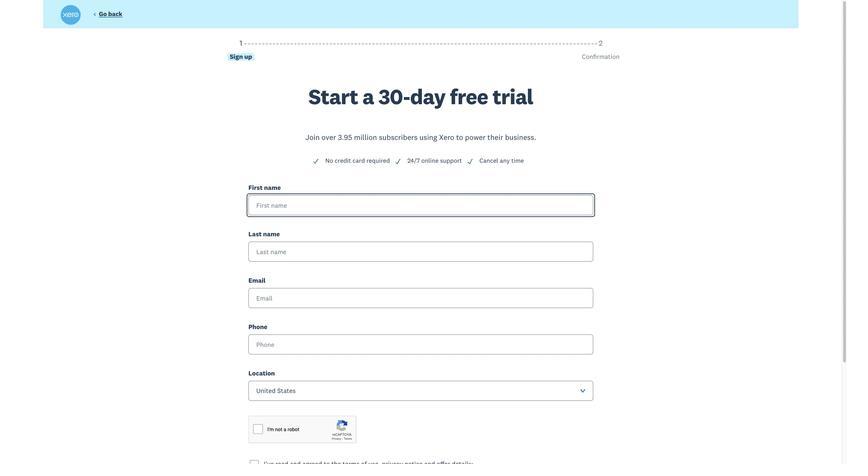 Task type: vqa. For each thing, say whether or not it's contained in the screenshot.
first the 'For' from left
no



Task type: locate. For each thing, give the bounding box(es) containing it.
included image left no
[[313, 158, 319, 165]]

2
[[599, 38, 603, 48]]

support
[[440, 157, 462, 165]]

any
[[500, 157, 510, 165]]

Phone text field
[[249, 335, 594, 355]]

states
[[277, 387, 296, 395]]

required
[[367, 157, 390, 165]]

0 horizontal spatial included image
[[313, 158, 319, 165]]

24/7
[[408, 157, 420, 165]]

0 vertical spatial name
[[264, 184, 281, 192]]

sign
[[230, 53, 243, 61]]

power
[[465, 133, 486, 142]]

name for last name
[[263, 230, 280, 238]]

1 horizontal spatial included image
[[467, 158, 474, 165]]

included image
[[313, 158, 319, 165], [467, 158, 474, 165]]

Email email field
[[249, 288, 594, 308]]

name for first name
[[264, 184, 281, 192]]

2 included image from the left
[[467, 158, 474, 165]]

their
[[488, 133, 504, 142]]

card
[[353, 157, 365, 165]]

3.95
[[338, 133, 352, 142]]

join over 3.95 million subscribers using xero to power their business.
[[306, 133, 537, 142]]

xero
[[439, 133, 455, 142]]

included image left cancel
[[467, 158, 474, 165]]

join
[[306, 133, 320, 142]]

start a 30-day free trial region
[[61, 38, 781, 464]]

start
[[309, 83, 358, 110]]

xero homepage image
[[61, 5, 81, 25]]

start a 30-day free trial
[[309, 83, 534, 110]]

1 vertical spatial name
[[263, 230, 280, 238]]

go back button
[[93, 10, 122, 20]]

cancel any time
[[480, 157, 524, 165]]

a
[[363, 83, 374, 110]]

name
[[264, 184, 281, 192], [263, 230, 280, 238]]

confirmation
[[582, 53, 620, 61]]

last name
[[249, 230, 280, 238]]

1 included image from the left
[[313, 158, 319, 165]]

business.
[[505, 133, 537, 142]]

time
[[512, 157, 524, 165]]

name right last
[[263, 230, 280, 238]]

email
[[249, 277, 266, 285]]

first name
[[249, 184, 281, 192]]

name right first
[[264, 184, 281, 192]]

back
[[108, 10, 122, 18]]

united states
[[256, 387, 296, 395]]

subscribers
[[379, 133, 418, 142]]

included image
[[395, 158, 402, 165]]



Task type: describe. For each thing, give the bounding box(es) containing it.
24/7 online support
[[408, 157, 462, 165]]

go
[[99, 10, 107, 18]]

Last name text field
[[249, 242, 594, 262]]

to
[[456, 133, 464, 142]]

trial
[[493, 83, 534, 110]]

credit
[[335, 157, 351, 165]]

First name text field
[[249, 195, 594, 215]]

day
[[410, 83, 446, 110]]

1
[[240, 38, 243, 48]]

million
[[354, 133, 377, 142]]

steps group
[[61, 38, 781, 86]]

up
[[245, 53, 252, 61]]

free
[[450, 83, 488, 110]]

30-
[[379, 83, 410, 110]]

included image for no credit card required
[[313, 158, 319, 165]]

using
[[420, 133, 438, 142]]

go back
[[99, 10, 122, 18]]

last
[[249, 230, 262, 238]]

included image for cancel any time
[[467, 158, 474, 165]]

sign up
[[230, 53, 252, 61]]

no
[[326, 157, 333, 165]]

cancel
[[480, 157, 499, 165]]

online
[[422, 157, 439, 165]]

phone
[[249, 323, 268, 331]]

united
[[256, 387, 276, 395]]

first
[[249, 184, 263, 192]]

location
[[249, 369, 275, 378]]

no credit card required
[[326, 157, 390, 165]]

over
[[322, 133, 336, 142]]



